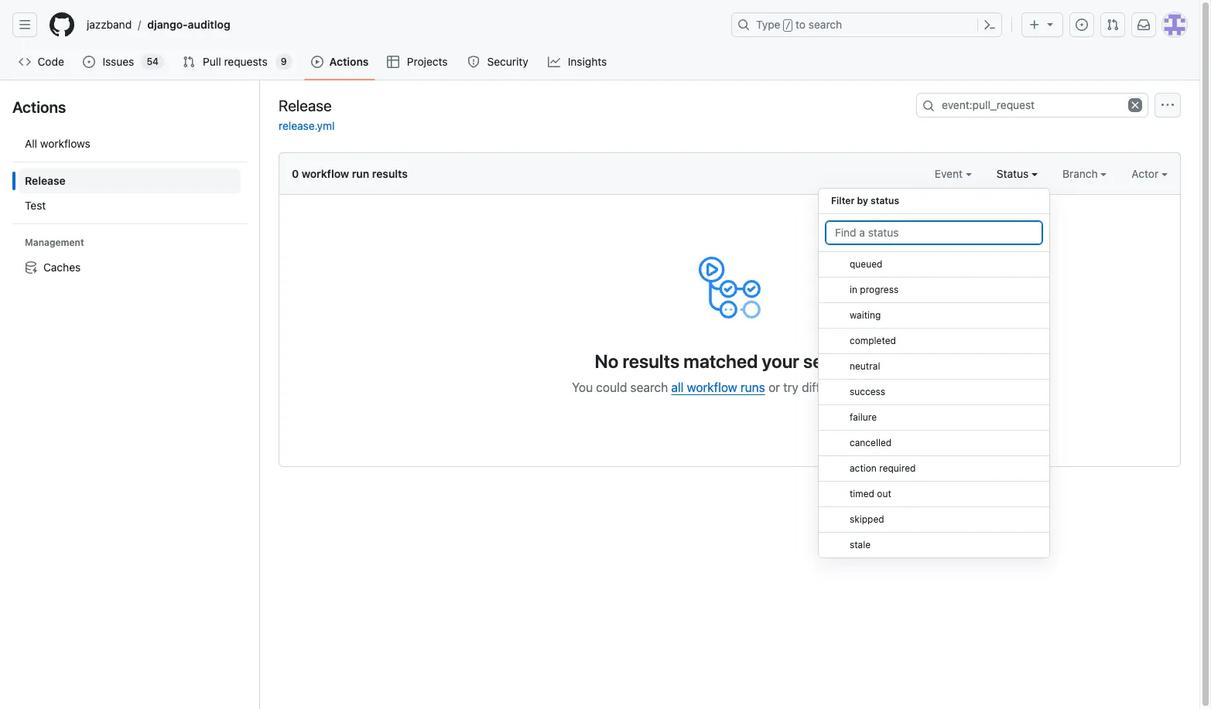 Task type: locate. For each thing, give the bounding box(es) containing it.
results
[[372, 167, 408, 180], [623, 351, 680, 372]]

in progress
[[850, 284, 899, 296]]

play image
[[311, 56, 323, 68]]

code
[[38, 55, 64, 68]]

search right to
[[809, 18, 842, 31]]

0 horizontal spatial workflow
[[302, 167, 349, 180]]

results up all
[[623, 351, 680, 372]]

auditlog
[[188, 18, 230, 31]]

table image
[[387, 56, 400, 68]]

actions right play 'image'
[[330, 55, 369, 68]]

actions
[[330, 55, 369, 68], [12, 98, 66, 116]]

0 horizontal spatial release
[[25, 174, 66, 187]]

actions up all
[[12, 98, 66, 116]]

triangle down image
[[1044, 18, 1057, 30]]

status button
[[997, 166, 1038, 182]]

0 vertical spatial actions
[[330, 55, 369, 68]]

0 horizontal spatial /
[[138, 18, 141, 31]]

release link
[[19, 169, 241, 194]]

status
[[997, 167, 1032, 180]]

matched
[[684, 351, 758, 372]]

0 vertical spatial issue opened image
[[1076, 19, 1089, 31]]

1 horizontal spatial issue opened image
[[1076, 19, 1089, 31]]

timed out
[[850, 489, 892, 500]]

1 vertical spatial issue opened image
[[83, 56, 96, 68]]

issues
[[103, 55, 134, 68]]

0 vertical spatial workflow
[[302, 167, 349, 180]]

queued link
[[819, 252, 1050, 278]]

skipped link
[[819, 508, 1050, 533]]

release inside 'filter workflows' element
[[25, 174, 66, 187]]

all workflows link
[[19, 132, 241, 156]]

pull requests
[[203, 55, 268, 68]]

issue opened image left issues
[[83, 56, 96, 68]]

0 horizontal spatial issue opened image
[[83, 56, 96, 68]]

None search field
[[917, 93, 1149, 118]]

filters.
[[853, 381, 888, 395]]

status
[[871, 195, 900, 207]]

type
[[756, 18, 781, 31]]

release up test
[[25, 174, 66, 187]]

1 vertical spatial actions
[[12, 98, 66, 116]]

stale link
[[819, 533, 1050, 559]]

1 vertical spatial results
[[623, 351, 680, 372]]

no
[[595, 351, 619, 372]]

all
[[672, 381, 684, 395]]

issue opened image left git pull request icon
[[1076, 19, 1089, 31]]

could
[[596, 381, 627, 395]]

actions link
[[305, 50, 375, 74]]

skipped
[[850, 514, 885, 526]]

issue opened image
[[1076, 19, 1089, 31], [83, 56, 96, 68]]

django-auditlog link
[[141, 12, 237, 37]]

insights link
[[542, 50, 615, 74]]

timed out link
[[819, 482, 1050, 508]]

stale
[[850, 540, 871, 551]]

/ for type
[[786, 20, 791, 31]]

0 vertical spatial results
[[372, 167, 408, 180]]

caches link
[[19, 255, 241, 280]]

search
[[809, 18, 842, 31], [631, 381, 668, 395]]

1 horizontal spatial /
[[786, 20, 791, 31]]

event
[[935, 167, 966, 180]]

release
[[279, 96, 332, 114], [25, 174, 66, 187]]

workflow down matched
[[687, 381, 738, 395]]

event button
[[935, 166, 972, 182]]

search.
[[804, 351, 865, 372]]

0 horizontal spatial results
[[372, 167, 408, 180]]

your
[[762, 351, 800, 372]]

1 vertical spatial search
[[631, 381, 668, 395]]

waiting link
[[819, 303, 1050, 329]]

list containing all workflows
[[12, 125, 247, 286]]

workflow right the 0
[[302, 167, 349, 180]]

runs
[[741, 381, 766, 395]]

workflows
[[40, 137, 90, 150]]

0 vertical spatial list
[[81, 12, 722, 37]]

workflow
[[302, 167, 349, 180], [687, 381, 738, 395]]

progress
[[860, 284, 899, 296]]

1 horizontal spatial results
[[623, 351, 680, 372]]

issue opened image for git pull request image
[[83, 56, 96, 68]]

failure
[[850, 412, 877, 423]]

1 horizontal spatial workflow
[[687, 381, 738, 395]]

jazzband / django-auditlog
[[87, 18, 230, 31]]

0 vertical spatial search
[[809, 18, 842, 31]]

search left all
[[631, 381, 668, 395]]

jazzband link
[[81, 12, 138, 37]]

success
[[850, 386, 886, 398]]

results right run
[[372, 167, 408, 180]]

/ inside type / to search
[[786, 20, 791, 31]]

1 vertical spatial release
[[25, 174, 66, 187]]

0 vertical spatial release
[[279, 96, 332, 114]]

required
[[880, 463, 916, 475]]

branch
[[1063, 167, 1101, 180]]

0 horizontal spatial actions
[[12, 98, 66, 116]]

django-
[[147, 18, 188, 31]]

github actions image
[[699, 257, 761, 319]]

/
[[138, 18, 141, 31], [786, 20, 791, 31]]

menu
[[818, 182, 1051, 571]]

in progress link
[[819, 278, 1050, 303]]

list containing jazzband
[[81, 12, 722, 37]]

release.yml link
[[279, 119, 335, 132]]

release up release.yml link
[[279, 96, 332, 114]]

0 workflow run results
[[292, 167, 408, 180]]

0 horizontal spatial search
[[631, 381, 668, 395]]

1 vertical spatial list
[[12, 125, 247, 286]]

/ inside jazzband / django-auditlog
[[138, 18, 141, 31]]

test link
[[19, 194, 241, 218]]

to
[[796, 18, 806, 31]]

1 horizontal spatial actions
[[330, 55, 369, 68]]

/ left django- on the top left of the page
[[138, 18, 141, 31]]

list
[[81, 12, 722, 37], [12, 125, 247, 286]]

1 horizontal spatial search
[[809, 18, 842, 31]]

/ left to
[[786, 20, 791, 31]]



Task type: describe. For each thing, give the bounding box(es) containing it.
clear filters image
[[1129, 98, 1143, 112]]

show workflow options image
[[1162, 99, 1174, 111]]

git pull request image
[[183, 56, 195, 68]]

shield image
[[468, 56, 480, 68]]

projects
[[407, 55, 448, 68]]

homepage image
[[50, 12, 74, 37]]

9
[[281, 56, 287, 67]]

by
[[857, 195, 869, 207]]

1 horizontal spatial release
[[279, 96, 332, 114]]

Find a status text field
[[825, 221, 1044, 245]]

command palette image
[[984, 19, 996, 31]]

success link
[[819, 380, 1050, 406]]

code image
[[19, 56, 31, 68]]

search image
[[923, 100, 935, 112]]

action required
[[850, 463, 916, 475]]

menu containing filter by status
[[818, 182, 1051, 571]]

test
[[25, 199, 46, 212]]

or
[[769, 381, 780, 395]]

insights
[[568, 55, 607, 68]]

failure link
[[819, 406, 1050, 431]]

security link
[[461, 50, 536, 74]]

run
[[352, 167, 369, 180]]

security
[[487, 55, 529, 68]]

queued
[[850, 259, 883, 270]]

timed
[[850, 489, 875, 500]]

filter workflows element
[[19, 169, 241, 218]]

waiting
[[850, 310, 881, 321]]

type / to search
[[756, 18, 842, 31]]

54
[[147, 56, 159, 67]]

in
[[850, 284, 858, 296]]

/ for jazzband
[[138, 18, 141, 31]]

0
[[292, 167, 299, 180]]

you
[[572, 381, 593, 395]]

different
[[802, 381, 850, 395]]

action
[[850, 463, 877, 475]]

filter
[[831, 195, 855, 207]]

completed link
[[819, 329, 1050, 355]]

you could search all workflow runs or try different filters.
[[572, 381, 888, 395]]

all workflow runs link
[[672, 381, 766, 395]]

out
[[877, 489, 892, 500]]

filter by status
[[831, 195, 900, 207]]

actor button
[[1132, 166, 1168, 182]]

issue opened image for git pull request icon
[[1076, 19, 1089, 31]]

try
[[784, 381, 799, 395]]

1 vertical spatial workflow
[[687, 381, 738, 395]]

graph image
[[548, 56, 561, 68]]

neutral
[[850, 361, 881, 372]]

all
[[25, 137, 37, 150]]

pull
[[203, 55, 221, 68]]

release.yml
[[279, 119, 335, 132]]

all workflows
[[25, 137, 90, 150]]

cancelled
[[850, 437, 892, 449]]

git pull request image
[[1107, 19, 1119, 31]]

actor
[[1132, 167, 1162, 180]]

code link
[[12, 50, 71, 74]]

actions inside 'link'
[[330, 55, 369, 68]]

no results matched your search.
[[595, 351, 865, 372]]

neutral link
[[819, 355, 1050, 380]]

jazzband
[[87, 18, 132, 31]]

caches
[[43, 261, 81, 274]]

management
[[25, 237, 84, 249]]

completed
[[850, 335, 896, 347]]

projects link
[[381, 50, 455, 74]]

notifications image
[[1138, 19, 1150, 31]]

action required link
[[819, 457, 1050, 482]]

requests
[[224, 55, 268, 68]]

plus image
[[1029, 19, 1041, 31]]

cancelled link
[[819, 431, 1050, 457]]



Task type: vqa. For each thing, say whether or not it's contained in the screenshot.
the completed link
yes



